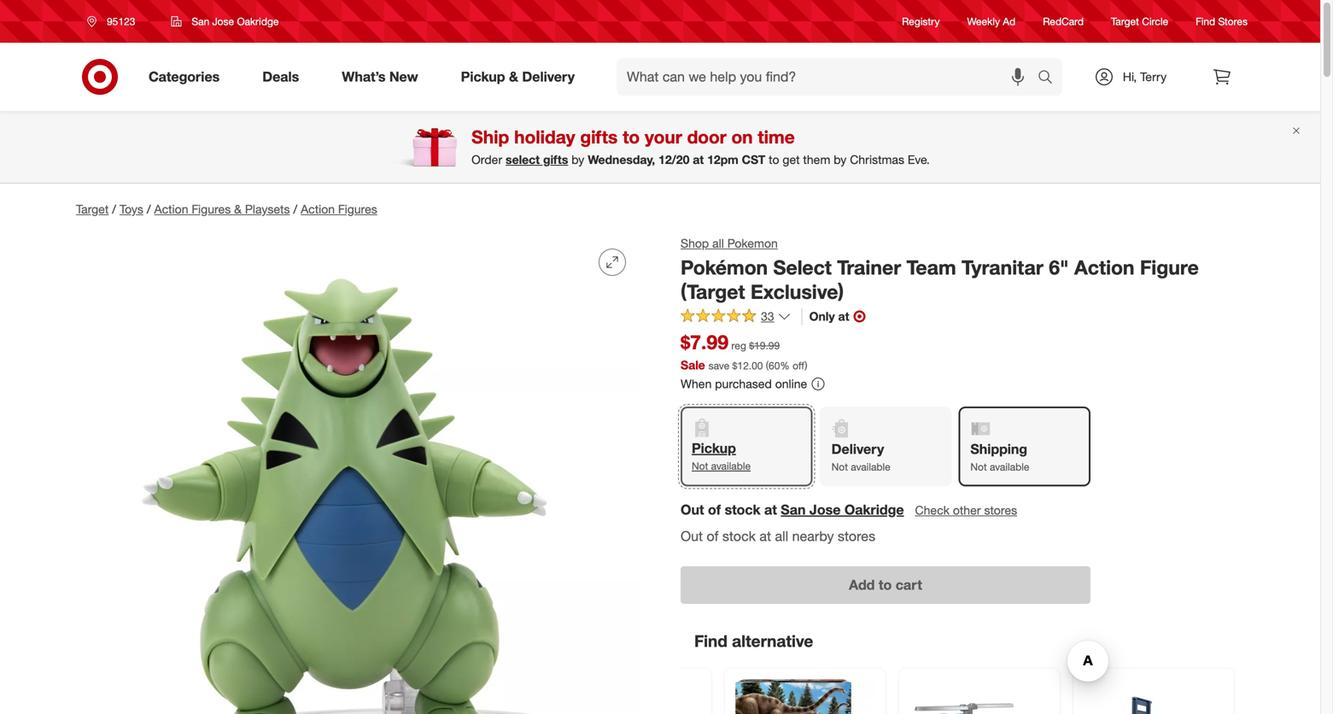 Task type: describe. For each thing, give the bounding box(es) containing it.
redcard
[[1044, 15, 1084, 28]]

2 figures from the left
[[338, 202, 378, 217]]

redcard link
[[1044, 14, 1084, 29]]

shop
[[681, 236, 709, 251]]

95123 button
[[76, 6, 153, 37]]

holiday
[[514, 126, 576, 148]]

shop all pokemon pokémon select trainer team tyranitar 6" action figure (target exclusive)
[[681, 236, 1200, 304]]

add to cart button
[[681, 567, 1091, 604]]

1 by from the left
[[572, 152, 585, 167]]

wednesday,
[[588, 152, 656, 167]]

weekly ad
[[968, 15, 1016, 28]]

pickup & delivery link
[[447, 58, 596, 96]]

out of stock at all nearby stores
[[681, 528, 876, 545]]

playsets
[[245, 202, 290, 217]]

san jose oakridge
[[192, 15, 279, 28]]

stores inside button
[[985, 503, 1018, 518]]

12pm
[[708, 152, 739, 167]]

1 horizontal spatial gifts
[[580, 126, 618, 148]]

%
[[780, 359, 790, 372]]

3 / from the left
[[293, 202, 297, 217]]

delivery not available
[[832, 441, 891, 474]]

check
[[916, 503, 950, 518]]

search button
[[1031, 58, 1072, 99]]

action for pokémon
[[1075, 255, 1135, 279]]

what's new
[[342, 68, 418, 85]]

tyranitar
[[962, 255, 1044, 279]]

ship holiday gifts to your door on time order select gifts by wednesday, 12/20 at 12pm cst to get them by christmas eve.
[[472, 126, 930, 167]]

$7.99 reg $19.99 sale save $ 12.00 ( 60 % off )
[[681, 330, 808, 372]]

target for target / toys / action figures & playsets / action figures
[[76, 202, 109, 217]]

them
[[804, 152, 831, 167]]

$
[[733, 359, 738, 372]]

target circle
[[1112, 15, 1169, 28]]

registry
[[902, 15, 940, 28]]

available for delivery
[[851, 461, 891, 474]]

1 vertical spatial all
[[775, 528, 789, 545]]

jurassic world legacy mamenchisaurus figure (target exclusive) image
[[736, 679, 876, 714]]

order
[[472, 152, 503, 167]]

weekly
[[968, 15, 1001, 28]]

$7.99
[[681, 330, 729, 354]]

(
[[766, 359, 769, 372]]

33 link
[[681, 308, 792, 328]]

categories link
[[134, 58, 241, 96]]

What can we help you find? suggestions appear below search field
[[617, 58, 1042, 96]]

cst
[[742, 152, 766, 167]]

alternative
[[732, 632, 814, 651]]

only
[[810, 309, 835, 324]]

circle
[[1143, 15, 1169, 28]]

devseries arsenal reloaded rivals action figure set image
[[561, 679, 702, 714]]

12.00
[[738, 359, 763, 372]]

stock for san
[[725, 501, 761, 518]]

all inside shop all pokemon pokémon select trainer team tyranitar 6" action figure (target exclusive)
[[713, 236, 724, 251]]

0 horizontal spatial &
[[234, 202, 242, 217]]

san inside dropdown button
[[192, 15, 210, 28]]

deals link
[[248, 58, 321, 96]]

1 horizontal spatial to
[[769, 152, 780, 167]]

pok&#233;mon select trainer team tyranitar 6&#34; action figure (target exclusive), 1 of 20 image
[[76, 235, 640, 714]]

target link
[[76, 202, 109, 217]]

find stores link
[[1196, 14, 1248, 29]]

at right 'only'
[[839, 309, 850, 324]]

deals
[[263, 68, 299, 85]]

shipping not available
[[971, 441, 1030, 474]]

at down out of stock at san jose oakridge
[[760, 528, 772, 545]]

1 vertical spatial jose
[[810, 501, 841, 518]]

what's new link
[[327, 58, 440, 96]]

add
[[849, 577, 875, 594]]

when
[[681, 376, 712, 391]]

0 horizontal spatial action
[[154, 202, 188, 217]]

check other stores button
[[915, 501, 1019, 520]]

jose inside dropdown button
[[212, 15, 234, 28]]

1 figures from the left
[[192, 202, 231, 217]]

stores
[[1219, 15, 1248, 28]]

select
[[774, 255, 832, 279]]

your
[[645, 126, 683, 148]]

check other stores
[[916, 503, 1018, 518]]

trainer
[[838, 255, 902, 279]]

terry
[[1141, 69, 1167, 84]]

categories
[[149, 68, 220, 85]]

at up the out of stock at all nearby stores
[[765, 501, 777, 518]]

exclusive)
[[751, 280, 844, 304]]

1 / from the left
[[112, 202, 116, 217]]

1 vertical spatial stores
[[838, 528, 876, 545]]

target circle link
[[1112, 14, 1169, 29]]

12/20
[[659, 152, 690, 167]]

registry link
[[902, 14, 940, 29]]

pickup & delivery
[[461, 68, 575, 85]]



Task type: locate. For each thing, give the bounding box(es) containing it.
1 vertical spatial &
[[234, 202, 242, 217]]

on
[[732, 126, 753, 148]]

by right them
[[834, 152, 847, 167]]

available inside shipping not available
[[990, 461, 1030, 474]]

0 vertical spatial gifts
[[580, 126, 618, 148]]

0 vertical spatial all
[[713, 236, 724, 251]]

figure
[[1141, 255, 1200, 279]]

not inside shipping not available
[[971, 461, 987, 474]]

all right shop
[[713, 236, 724, 251]]

available down shipping
[[990, 461, 1030, 474]]

0 horizontal spatial pickup
[[461, 68, 505, 85]]

1 horizontal spatial target
[[1112, 15, 1140, 28]]

0 vertical spatial jose
[[212, 15, 234, 28]]

60
[[769, 359, 780, 372]]

when purchased online
[[681, 376, 808, 391]]

target left toys
[[76, 202, 109, 217]]

stock up the out of stock at all nearby stores
[[725, 501, 761, 518]]

at inside ship holiday gifts to your door on time order select gifts by wednesday, 12/20 at 12pm cst to get them by christmas eve.
[[693, 152, 704, 167]]

not for delivery
[[832, 461, 848, 474]]

1 vertical spatial out
[[681, 528, 703, 545]]

add to cart
[[849, 577, 923, 594]]

nearby
[[793, 528, 834, 545]]

find for find alternative
[[695, 632, 728, 651]]

1 horizontal spatial figures
[[338, 202, 378, 217]]

delivery up san jose oakridge button
[[832, 441, 885, 458]]

available inside delivery not available
[[851, 461, 891, 474]]

pickup down when
[[692, 440, 736, 457]]

not for shipping
[[971, 461, 987, 474]]

of for out of stock at all nearby stores
[[707, 528, 719, 545]]

purchased
[[715, 376, 772, 391]]

to up wednesday,
[[623, 126, 640, 148]]

action right 6"
[[1075, 255, 1135, 279]]

to left get
[[769, 152, 780, 167]]

1 horizontal spatial san
[[781, 501, 806, 518]]

stores right other
[[985, 503, 1018, 518]]

1 horizontal spatial by
[[834, 152, 847, 167]]

not inside delivery not available
[[832, 461, 848, 474]]

not for pickup
[[692, 460, 709, 473]]

0 vertical spatial target
[[1112, 15, 1140, 28]]

0 horizontal spatial not
[[692, 460, 709, 473]]

not up san jose oakridge button
[[832, 461, 848, 474]]

1 vertical spatial to
[[769, 152, 780, 167]]

1 vertical spatial of
[[707, 528, 719, 545]]

0 vertical spatial find
[[1196, 15, 1216, 28]]

0 horizontal spatial stores
[[838, 528, 876, 545]]

0 horizontal spatial figures
[[192, 202, 231, 217]]

1 horizontal spatial find
[[1196, 15, 1216, 28]]

1 vertical spatial san
[[781, 501, 806, 518]]

pickup up ship
[[461, 68, 505, 85]]

save
[[709, 359, 730, 372]]

not
[[692, 460, 709, 473], [832, 461, 848, 474], [971, 461, 987, 474]]

available up out of stock at san jose oakridge
[[711, 460, 751, 473]]

not inside pickup not available
[[692, 460, 709, 473]]

0 vertical spatial san
[[192, 15, 210, 28]]

hi, terry
[[1124, 69, 1167, 84]]

1 horizontal spatial &
[[509, 68, 519, 85]]

0 horizontal spatial san
[[192, 15, 210, 28]]

other
[[953, 503, 981, 518]]

1 vertical spatial target
[[76, 202, 109, 217]]

fisher-price imaginext jurassic world raptor recon - target exclusive image
[[910, 679, 1050, 714]]

delivery up holiday at the left top of the page
[[522, 68, 575, 85]]

target left 'circle'
[[1112, 15, 1140, 28]]

available for pickup
[[711, 460, 751, 473]]

new
[[390, 68, 418, 85]]

0 vertical spatial of
[[708, 501, 721, 518]]

2 horizontal spatial action
[[1075, 255, 1135, 279]]

2 horizontal spatial not
[[971, 461, 987, 474]]

stock down out of stock at san jose oakridge
[[723, 528, 756, 545]]

0 vertical spatial &
[[509, 68, 519, 85]]

/ right toys link
[[147, 202, 151, 217]]

1 vertical spatial delivery
[[832, 441, 885, 458]]

of for out of stock at san jose oakridge
[[708, 501, 721, 518]]

not down when
[[692, 460, 709, 473]]

pokémon
[[681, 255, 768, 279]]

0 horizontal spatial jose
[[212, 15, 234, 28]]

out
[[681, 501, 705, 518], [681, 528, 703, 545]]

0 horizontal spatial by
[[572, 152, 585, 167]]

by
[[572, 152, 585, 167], [834, 152, 847, 167]]

0 vertical spatial to
[[623, 126, 640, 148]]

eve.
[[908, 152, 930, 167]]

out for out of stock at san jose oakridge
[[681, 501, 705, 518]]

oakridge up deals
[[237, 15, 279, 28]]

find for find stores
[[1196, 15, 1216, 28]]

pokemon
[[728, 236, 778, 251]]

weekly ad link
[[968, 14, 1016, 29]]

san
[[192, 15, 210, 28], [781, 501, 806, 518]]

oakridge inside san jose oakridge dropdown button
[[237, 15, 279, 28]]

search
[[1031, 70, 1072, 87]]

1 horizontal spatial not
[[832, 461, 848, 474]]

& up ship
[[509, 68, 519, 85]]

action for /
[[301, 202, 335, 217]]

target for target circle
[[1112, 15, 1140, 28]]

action figures link
[[301, 202, 378, 217]]

95123
[[107, 15, 135, 28]]

target
[[1112, 15, 1140, 28], [76, 202, 109, 217]]

6"
[[1049, 255, 1070, 279]]

find
[[1196, 15, 1216, 28], [695, 632, 728, 651]]

0 horizontal spatial gifts
[[543, 152, 569, 167]]

jose up categories 'link'
[[212, 15, 234, 28]]

2 horizontal spatial to
[[879, 577, 892, 594]]

2 by from the left
[[834, 152, 847, 167]]

ship
[[472, 126, 510, 148]]

stores down san jose oakridge button
[[838, 528, 876, 545]]

&
[[509, 68, 519, 85], [234, 202, 242, 217]]

oakridge
[[237, 15, 279, 28], [845, 501, 905, 518]]

christmas
[[850, 152, 905, 167]]

/ right the playsets
[[293, 202, 297, 217]]

what's
[[342, 68, 386, 85]]

by down holiday at the left top of the page
[[572, 152, 585, 167]]

action right the playsets
[[301, 202, 335, 217]]

2 vertical spatial to
[[879, 577, 892, 594]]

find left stores
[[1196, 15, 1216, 28]]

1 horizontal spatial stores
[[985, 503, 1018, 518]]

to right the add on the right bottom
[[879, 577, 892, 594]]

1 horizontal spatial delivery
[[832, 441, 885, 458]]

to inside button
[[879, 577, 892, 594]]

get
[[783, 152, 800, 167]]

pickup for not
[[692, 440, 736, 457]]

toys
[[120, 202, 143, 217]]

/ left toys link
[[112, 202, 116, 217]]

1 horizontal spatial /
[[147, 202, 151, 217]]

san up the out of stock at all nearby stores
[[781, 501, 806, 518]]

figures
[[192, 202, 231, 217], [338, 202, 378, 217]]

cart
[[896, 577, 923, 594]]

0 horizontal spatial available
[[711, 460, 751, 473]]

0 vertical spatial out
[[681, 501, 705, 518]]

/
[[112, 202, 116, 217], [147, 202, 151, 217], [293, 202, 297, 217]]

gifts down holiday at the left top of the page
[[543, 152, 569, 167]]

all
[[713, 236, 724, 251], [775, 528, 789, 545]]

target / toys / action figures & playsets / action figures
[[76, 202, 378, 217]]

0 horizontal spatial all
[[713, 236, 724, 251]]

time
[[758, 126, 795, 148]]

shipping
[[971, 441, 1028, 458]]

select
[[506, 152, 540, 167]]

2 out from the top
[[681, 528, 703, 545]]

2 horizontal spatial /
[[293, 202, 297, 217]]

toys link
[[120, 202, 143, 217]]

at down door
[[693, 152, 704, 167]]

of
[[708, 501, 721, 518], [707, 528, 719, 545]]

0 vertical spatial pickup
[[461, 68, 505, 85]]

1 horizontal spatial pickup
[[692, 440, 736, 457]]

action figures & playsets link
[[154, 202, 290, 217]]

out for out of stock at all nearby stores
[[681, 528, 703, 545]]

at
[[693, 152, 704, 167], [839, 309, 850, 324], [765, 501, 777, 518], [760, 528, 772, 545]]

available up san jose oakridge button
[[851, 461, 891, 474]]

(target
[[681, 280, 746, 304]]

stores
[[985, 503, 1018, 518], [838, 528, 876, 545]]

action right toys link
[[154, 202, 188, 217]]

33
[[761, 309, 775, 324]]

find left 'alternative'
[[695, 632, 728, 651]]

1 vertical spatial gifts
[[543, 152, 569, 167]]

available
[[711, 460, 751, 473], [851, 461, 891, 474], [990, 461, 1030, 474]]

0 vertical spatial stock
[[725, 501, 761, 518]]

reg
[[732, 339, 747, 352]]

ad
[[1003, 15, 1016, 28]]

available inside pickup not available
[[711, 460, 751, 473]]

0 horizontal spatial target
[[76, 202, 109, 217]]

stock for all
[[723, 528, 756, 545]]

& left the playsets
[[234, 202, 242, 217]]

pickup inside pickup not available
[[692, 440, 736, 457]]

$19.99
[[750, 339, 780, 352]]

san up categories 'link'
[[192, 15, 210, 28]]

1 horizontal spatial all
[[775, 528, 789, 545]]

jurassic world: dominion release 'n rampage soyona & atrociraptor pack (target exclusive) image
[[1084, 679, 1224, 714]]

0 vertical spatial delivery
[[522, 68, 575, 85]]

not down shipping
[[971, 461, 987, 474]]

0 horizontal spatial find
[[695, 632, 728, 651]]

1 vertical spatial find
[[695, 632, 728, 651]]

1 vertical spatial stock
[[723, 528, 756, 545]]

jose up nearby
[[810, 501, 841, 518]]

pickup
[[461, 68, 505, 85], [692, 440, 736, 457]]

hi,
[[1124, 69, 1137, 84]]

oakridge down delivery not available
[[845, 501, 905, 518]]

san jose oakridge button
[[160, 6, 290, 37]]

available for shipping
[[990, 461, 1030, 474]]

2 / from the left
[[147, 202, 151, 217]]

pickup not available
[[692, 440, 751, 473]]

all down out of stock at san jose oakridge
[[775, 528, 789, 545]]

1 vertical spatial pickup
[[692, 440, 736, 457]]

0 vertical spatial oakridge
[[237, 15, 279, 28]]

2 horizontal spatial available
[[990, 461, 1030, 474]]

0 horizontal spatial delivery
[[522, 68, 575, 85]]

0 horizontal spatial oakridge
[[237, 15, 279, 28]]

1 out from the top
[[681, 501, 705, 518]]

san jose oakridge button
[[781, 500, 905, 520]]

only at
[[810, 309, 850, 324]]

door
[[688, 126, 727, 148]]

0 vertical spatial stores
[[985, 503, 1018, 518]]

0 horizontal spatial to
[[623, 126, 640, 148]]

1 vertical spatial oakridge
[[845, 501, 905, 518]]

1 horizontal spatial oakridge
[[845, 501, 905, 518]]

team
[[907, 255, 957, 279]]

delivery inside delivery not available
[[832, 441, 885, 458]]

online
[[776, 376, 808, 391]]

sale
[[681, 357, 706, 372]]

0 horizontal spatial /
[[112, 202, 116, 217]]

1 horizontal spatial jose
[[810, 501, 841, 518]]

out of stock at san jose oakridge
[[681, 501, 905, 518]]

delivery
[[522, 68, 575, 85], [832, 441, 885, 458]]

gifts up wednesday,
[[580, 126, 618, 148]]

jose
[[212, 15, 234, 28], [810, 501, 841, 518]]

action inside shop all pokemon pokémon select trainer team tyranitar 6" action figure (target exclusive)
[[1075, 255, 1135, 279]]

1 horizontal spatial available
[[851, 461, 891, 474]]

off
[[793, 359, 805, 372]]

pickup for &
[[461, 68, 505, 85]]

1 horizontal spatial action
[[301, 202, 335, 217]]



Task type: vqa. For each thing, say whether or not it's contained in the screenshot.
SHOP MORE
no



